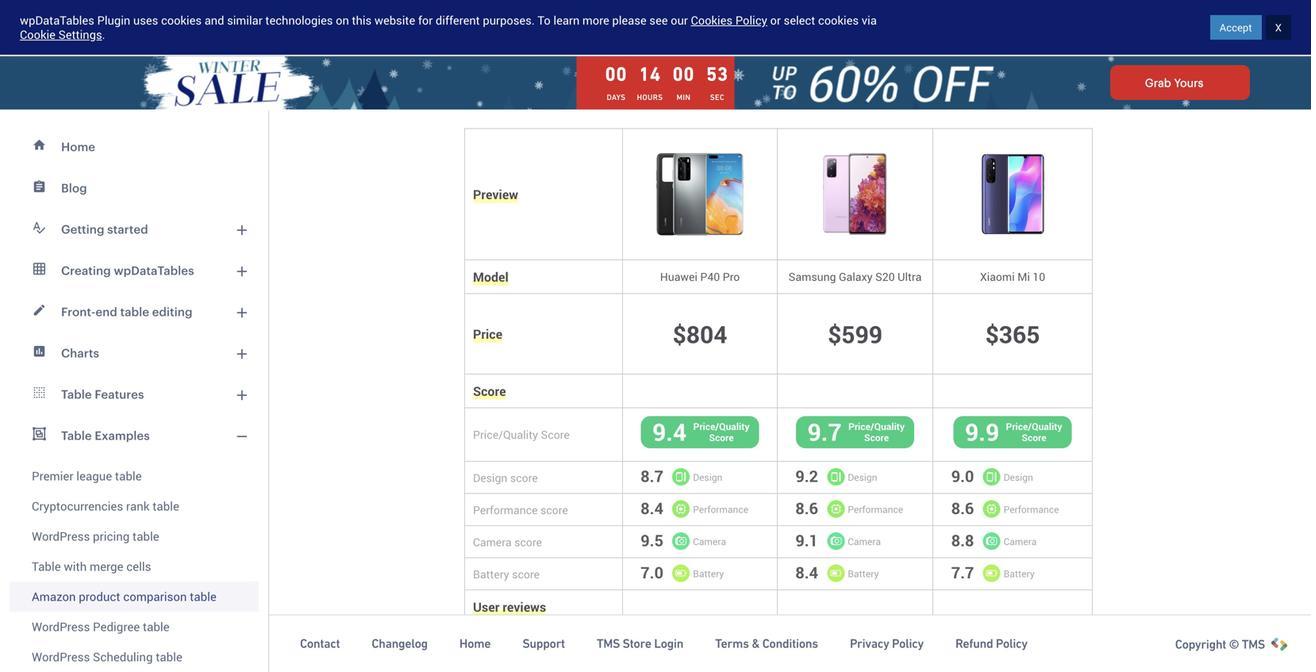 Task type: vqa. For each thing, say whether or not it's contained in the screenshot.


Task type: describe. For each thing, give the bounding box(es) containing it.
refund
[[955, 637, 993, 651]]

you can create a table like this by following the tutorial on this link .
[[362, 86, 715, 99]]

1 horizontal spatial .
[[712, 86, 715, 99]]

charts link
[[10, 333, 259, 374]]

blog
[[61, 181, 87, 195]]

features
[[95, 387, 144, 401]]

$804
[[673, 318, 727, 350]]

score for 9.4
[[709, 432, 734, 444]]

wordpress for wordpress pricing table
[[32, 528, 90, 544]]

refund policy
[[955, 637, 1028, 651]]

creating wpdatatables link
[[10, 250, 259, 291]]

p40
[[700, 269, 720, 284]]

purposes.
[[483, 12, 535, 28]]

support
[[522, 637, 565, 651]]

tms store login link
[[597, 636, 683, 652]]

reviews for 9.9
[[689, 654, 727, 669]]

wordpress scheduling table
[[32, 649, 182, 665]]

score for 8.7
[[510, 470, 538, 485]]

reviews down the battery score
[[503, 599, 546, 616]]

on inside wpdatatables plugin uses cookies and similar technologies on this website for different purposes. to learn more please see our cookies policy or select cookies via cookie settings .
[[336, 12, 349, 28]]

via
[[862, 12, 877, 28]]

1 vertical spatial on
[[655, 86, 668, 99]]

wpdatatables plugin uses cookies and similar technologies on this website for different purposes. to learn more please see our cookies policy or select cookies via cookie settings .
[[20, 12, 877, 42]]

camera for 8.8
[[1004, 535, 1037, 548]]

wordpress pricing table link
[[10, 521, 259, 552]]

getting started link
[[10, 209, 259, 250]]

$365
[[985, 318, 1040, 350]]

1 cookies from the left
[[161, 12, 202, 28]]

table with merge cells link
[[10, 552, 259, 582]]

table features
[[61, 387, 144, 401]]

and
[[205, 12, 224, 28]]

8.4 for battery
[[795, 562, 818, 583]]

price
[[473, 325, 502, 342]]

amazon
[[32, 589, 76, 605]]

14
[[639, 63, 661, 85]]

table for wordpress scheduling table
[[156, 649, 182, 665]]

s20
[[875, 269, 895, 284]]

2 8.6 from the left
[[951, 498, 974, 519]]

1
[[509, 22, 515, 37]]

table for premier league table
[[115, 468, 142, 484]]

policy inside wpdatatables plugin uses cookies and similar technologies on this website for different purposes. to learn more please see our cookies policy or select cookies via cookie settings .
[[736, 12, 767, 28]]

9.9 for 9.9 price/quality score
[[965, 415, 999, 447]]

table for cryptocurrencies rank table
[[153, 498, 179, 514]]

examples
[[95, 429, 150, 442]]

learn
[[554, 12, 580, 28]]

huawei
[[660, 269, 698, 284]]

9.2
[[795, 466, 818, 487]]

select
[[784, 12, 815, 28]]

league
[[76, 468, 112, 484]]

creating
[[61, 264, 111, 277]]

design for 9.2
[[848, 471, 877, 484]]

table examples
[[61, 429, 150, 442]]

wordpress pedigree table link
[[10, 612, 259, 642]]

score for 9.7
[[864, 432, 889, 444]]

table with merge cells
[[32, 558, 151, 575]]

privacy policy link
[[850, 636, 924, 652]]

started
[[1213, 20, 1250, 35]]

$599
[[828, 318, 883, 350]]

1 horizontal spatial home link
[[459, 636, 491, 652]]

wordpress for wordpress pedigree table
[[32, 619, 90, 635]]

5
[[853, 22, 859, 37]]

design up performance score
[[473, 470, 507, 485]]

wpdatatables inside creating wpdatatables link
[[114, 264, 194, 277]]

table for wordpress pedigree table
[[143, 619, 170, 635]]

the
[[593, 86, 611, 99]]

support link
[[522, 636, 565, 652]]

terms & conditions link
[[715, 636, 818, 652]]

2 00 from the left
[[673, 63, 695, 85]]

example for example 5
[[808, 22, 850, 37]]

example 5
[[808, 22, 859, 37]]

refund policy link
[[955, 636, 1028, 652]]

price/quality for 9.4
[[693, 420, 750, 433]]

uses
[[133, 12, 158, 28]]

with
[[64, 558, 87, 575]]

48
[[986, 654, 999, 669]]

grab
[[1145, 76, 1171, 89]]

table inside amazon product comparison table link
[[190, 589, 217, 605]]

can
[[384, 86, 404, 99]]

battery for 7.7
[[1004, 567, 1035, 580]]

front-end table editing link
[[10, 291, 259, 333]]

started
[[107, 222, 148, 236]]

wordpress scheduling table link
[[10, 642, 259, 672]]

score for 9.9
[[1022, 432, 1047, 444]]

7.7
[[951, 562, 974, 583]]

preview
[[473, 186, 518, 203]]

battery down camera score
[[473, 567, 509, 582]]

plugin
[[97, 12, 130, 28]]

this inside wpdatatables plugin uses cookies and similar technologies on this website for different purposes. to learn more please see our cookies policy or select cookies via cookie settings .
[[352, 12, 372, 28]]

0 vertical spatial home
[[61, 140, 95, 154]]

creating wpdatatables
[[61, 264, 194, 277]]

amazon product comparison table link
[[10, 582, 259, 612]]

example 3
[[635, 22, 687, 37]]

accept
[[1220, 20, 1252, 35]]

cookies
[[691, 12, 733, 28]]

mi
[[1018, 269, 1030, 284]]

user for user reviews
[[473, 599, 499, 616]]

product
[[79, 589, 120, 605]]

9.1 48 reviews
[[986, 627, 1039, 669]]

table examples link
[[10, 415, 259, 456]]

9.9 price/quality score
[[965, 415, 1062, 447]]

price/quality score
[[473, 427, 570, 442]]

9.7
[[808, 415, 842, 447]]

score for 9.5
[[514, 534, 542, 549]]

ultra
[[898, 269, 922, 284]]

9.5
[[641, 530, 663, 551]]

24
[[829, 654, 841, 669]]

1 00 from the left
[[605, 63, 627, 85]]

different
[[436, 12, 480, 28]]

comparison
[[123, 589, 187, 605]]

following
[[541, 86, 591, 99]]

get
[[1193, 20, 1211, 35]]

accept button
[[1210, 15, 1262, 40]]

camera for 9.1
[[848, 535, 881, 548]]

pedigree
[[93, 619, 140, 635]]

example for example 4
[[722, 22, 764, 37]]

7.8
[[838, 627, 872, 659]]

9.9 for 9.9 19 reviews
[[683, 627, 717, 659]]



Task type: locate. For each thing, give the bounding box(es) containing it.
home up blog
[[61, 140, 95, 154]]

or
[[770, 12, 781, 28]]

design for 8.7
[[693, 471, 723, 484]]

login
[[654, 637, 683, 651]]

Search form search field
[[334, 17, 866, 38]]

2 wordpress from the top
[[32, 619, 90, 635]]

reviews for 7.8
[[844, 654, 882, 669]]

1 horizontal spatial on
[[655, 86, 668, 99]]

1 vertical spatial .
[[712, 86, 715, 99]]

1 vertical spatial 8.4
[[795, 562, 818, 583]]

0 horizontal spatial 8.4
[[641, 498, 663, 519]]

table up 'cryptocurrencies rank table' link
[[115, 468, 142, 484]]

0 vertical spatial home link
[[10, 126, 259, 167]]

example 2
[[549, 22, 601, 37]]

cookies policy link
[[691, 12, 767, 28]]

battery right 7.7
[[1004, 567, 1035, 580]]

8.7
[[641, 466, 663, 487]]

wordpress up with
[[32, 528, 90, 544]]

1 user from the top
[[473, 599, 499, 616]]

design down 9.7 price/quality score at the bottom right of the page
[[848, 471, 877, 484]]

8.6 up 8.8
[[951, 498, 974, 519]]

3 example from the left
[[635, 22, 678, 37]]

days
[[607, 93, 626, 102]]

2 horizontal spatial policy
[[996, 637, 1028, 651]]

example 3 link
[[619, 10, 704, 50]]

0 horizontal spatial on
[[336, 12, 349, 28]]

cookie
[[20, 27, 56, 42]]

2
[[595, 22, 601, 37]]

2 example from the left
[[549, 22, 592, 37]]

table left with
[[32, 558, 61, 575]]

0 vertical spatial on
[[336, 12, 349, 28]]

reviews for 9.1
[[1001, 654, 1039, 669]]

3
[[681, 22, 687, 37]]

terms
[[715, 637, 749, 651]]

privacy
[[850, 637, 889, 651]]

1 wordpress from the top
[[32, 528, 90, 544]]

wpdatatables inside wpdatatables plugin uses cookies and similar technologies on this website for different purposes. to learn more please see our cookies policy or select cookies via cookie settings .
[[20, 12, 94, 28]]

to
[[538, 12, 551, 28]]

grab yours
[[1145, 76, 1204, 89]]

table right "a"
[[452, 86, 479, 99]]

1 vertical spatial wpdatatables
[[114, 264, 194, 277]]

table right rank
[[153, 498, 179, 514]]

score
[[510, 470, 538, 485], [540, 502, 568, 517], [514, 534, 542, 549], [512, 567, 540, 582], [499, 643, 526, 658]]

premier league table link
[[10, 456, 259, 491]]

2 vertical spatial table
[[32, 558, 61, 575]]

example for example 3
[[635, 22, 678, 37]]

9.1 for 9.1 48 reviews
[[996, 627, 1030, 659]]

table for table examples
[[61, 429, 92, 442]]

cells
[[126, 558, 151, 575]]

2 horizontal spatial this
[[671, 86, 691, 99]]

wordpress down amazon
[[32, 619, 90, 635]]

score
[[473, 382, 506, 399], [541, 427, 570, 442], [709, 432, 734, 444], [864, 432, 889, 444], [1022, 432, 1047, 444]]

price/quality inside 9.9 price/quality score
[[1006, 420, 1062, 433]]

1 horizontal spatial 9.9
[[965, 415, 999, 447]]

policy up 48
[[996, 637, 1028, 651]]

0 horizontal spatial 9.1
[[795, 530, 818, 551]]

example 4
[[722, 22, 773, 37]]

9.1
[[795, 530, 818, 551], [996, 627, 1030, 659]]

8.4 for performance
[[641, 498, 663, 519]]

price/quality inside '9.4 price/quality score'
[[693, 420, 750, 433]]

example inside example 3 link
[[635, 22, 678, 37]]

0 vertical spatial 8.4
[[641, 498, 663, 519]]

0 vertical spatial wordpress
[[32, 528, 90, 544]]

table up premier league table
[[61, 429, 92, 442]]

charts
[[61, 346, 99, 360]]

home link down user reviews
[[459, 636, 491, 652]]

score up user reviews
[[512, 567, 540, 582]]

table for front-end table editing
[[120, 305, 149, 319]]

example left 4
[[722, 22, 764, 37]]

1 vertical spatial 9.9
[[683, 627, 717, 659]]

score up performance score
[[510, 470, 538, 485]]

table down "comparison"
[[143, 619, 170, 635]]

design for 9.0
[[1004, 471, 1033, 484]]

table inside wordpress pricing table link
[[133, 528, 159, 544]]

8.6 down 9.2
[[795, 498, 818, 519]]

home down user reviews
[[459, 637, 491, 651]]

wordpress
[[32, 528, 90, 544], [32, 619, 90, 635], [32, 649, 90, 665]]

0 vertical spatial wpdatatables
[[20, 12, 94, 28]]

user
[[473, 599, 499, 616], [473, 643, 496, 658]]

sec
[[710, 93, 725, 102]]

tms right ©
[[1242, 637, 1265, 652]]

cryptocurrencies
[[32, 498, 123, 514]]

merge
[[90, 558, 123, 575]]

1 8.6 from the left
[[795, 498, 818, 519]]

0 vertical spatial 9.9
[[965, 415, 999, 447]]

price/quality
[[693, 420, 750, 433], [848, 420, 905, 433], [1006, 420, 1062, 433], [473, 427, 538, 442]]

xiaomi
[[980, 269, 1015, 284]]

cookie settings button
[[20, 27, 102, 42]]

&
[[752, 637, 760, 651]]

4 example from the left
[[722, 22, 764, 37]]

0 horizontal spatial wpdatatables
[[20, 12, 94, 28]]

example inside example 5 link
[[808, 22, 850, 37]]

0 horizontal spatial this
[[352, 12, 372, 28]]

battery up 7.8
[[848, 567, 879, 580]]

hours
[[637, 93, 663, 102]]

9.4
[[652, 415, 687, 447]]

on right technologies
[[336, 12, 349, 28]]

battery right 7.0
[[693, 567, 724, 580]]

. down 53
[[712, 86, 715, 99]]

1 horizontal spatial home
[[459, 637, 491, 651]]

this left "by"
[[503, 86, 523, 99]]

0 vertical spatial table
[[61, 387, 92, 401]]

. inside wpdatatables plugin uses cookies and similar technologies on this website for different purposes. to learn more please see our cookies policy or select cookies via cookie settings .
[[102, 27, 105, 42]]

table inside wordpress pedigree table link
[[143, 619, 170, 635]]

example 1
[[463, 22, 515, 37]]

example left "1"
[[463, 22, 506, 37]]

cookies left and
[[161, 12, 202, 28]]

cookies left via
[[818, 12, 859, 28]]

battery
[[473, 567, 509, 582], [693, 567, 724, 580], [848, 567, 879, 580], [1004, 567, 1035, 580]]

table down wordpress pedigree table link
[[156, 649, 182, 665]]

10
[[1033, 269, 1045, 284]]

1 vertical spatial table
[[61, 429, 92, 442]]

example 1 link
[[447, 10, 532, 50]]

1 horizontal spatial tms
[[1242, 637, 1265, 652]]

reviews right 48
[[1001, 654, 1039, 669]]

performance score
[[473, 502, 568, 517]]

0 vertical spatial .
[[102, 27, 105, 42]]

see
[[649, 12, 668, 28]]

copyright © tms
[[1175, 637, 1265, 652]]

7.0
[[641, 562, 663, 583]]

contact
[[300, 637, 340, 651]]

example for example 1
[[463, 22, 506, 37]]

8.8
[[951, 530, 974, 551]]

example left 3 at the top
[[635, 22, 678, 37]]

policy right the privacy on the bottom right
[[892, 637, 924, 651]]

. left uses
[[102, 27, 105, 42]]

example for example 2
[[549, 22, 592, 37]]

table right end
[[120, 305, 149, 319]]

wpdatatables left plugin
[[20, 12, 94, 28]]

00 up this link link
[[673, 63, 695, 85]]

8.4
[[641, 498, 663, 519], [795, 562, 818, 583]]

19
[[673, 654, 686, 669]]

amazon product comparison table
[[32, 589, 217, 605]]

score down user reviews
[[499, 643, 526, 658]]

1 horizontal spatial 00
[[673, 63, 695, 85]]

rank
[[126, 498, 150, 514]]

8.4 up 9.5
[[641, 498, 663, 519]]

home
[[61, 140, 95, 154], [459, 637, 491, 651]]

link
[[693, 86, 712, 99]]

0 horizontal spatial home
[[61, 140, 95, 154]]

contact link
[[300, 636, 340, 652]]

0 horizontal spatial policy
[[736, 12, 767, 28]]

reviews inside 9.9 19 reviews
[[689, 654, 727, 669]]

wpdatatables up the editing
[[114, 264, 194, 277]]

table inside front-end table editing link
[[120, 305, 149, 319]]

0 horizontal spatial .
[[102, 27, 105, 42]]

9.1 for 9.1
[[795, 530, 818, 551]]

table up cells
[[133, 528, 159, 544]]

example inside example 2 link
[[549, 22, 592, 37]]

1 horizontal spatial 9.1
[[996, 627, 1030, 659]]

this left website
[[352, 12, 372, 28]]

8.4 up the conditions
[[795, 562, 818, 583]]

reviews inside 9.1 48 reviews
[[1001, 654, 1039, 669]]

wordpress down wordpress pedigree table
[[32, 649, 90, 665]]

user for user score
[[473, 643, 496, 658]]

example left '5'
[[808, 22, 850, 37]]

score inside '9.4 price/quality score'
[[709, 432, 734, 444]]

1 vertical spatial user
[[473, 643, 496, 658]]

price/quality for 9.9
[[1006, 420, 1062, 433]]

1 horizontal spatial cookies
[[818, 12, 859, 28]]

blog link
[[10, 167, 259, 209]]

table inside 'cryptocurrencies rank table' link
[[153, 498, 179, 514]]

0 horizontal spatial home link
[[10, 126, 259, 167]]

design down '9.4 price/quality score'
[[693, 471, 723, 484]]

price/quality inside 9.7 price/quality score
[[848, 420, 905, 433]]

0 horizontal spatial 9.9
[[683, 627, 717, 659]]

on down 14
[[655, 86, 668, 99]]

5 example from the left
[[808, 22, 850, 37]]

2 vertical spatial wordpress
[[32, 649, 90, 665]]

user down user reviews
[[473, 643, 496, 658]]

score inside 9.9 price/quality score
[[1022, 432, 1047, 444]]

0 horizontal spatial 00
[[605, 63, 627, 85]]

example left the 2
[[549, 22, 592, 37]]

1 horizontal spatial 8.4
[[795, 562, 818, 583]]

battery for 7.0
[[693, 567, 724, 580]]

getting
[[61, 222, 104, 236]]

table down 'charts'
[[61, 387, 92, 401]]

camera for 9.5
[[693, 535, 726, 548]]

9.0
[[951, 466, 974, 487]]

user down the battery score
[[473, 599, 499, 616]]

wordpress pedigree table
[[32, 619, 170, 635]]

9.9 left & at the right bottom of the page
[[683, 627, 717, 659]]

0 vertical spatial 9.1
[[795, 530, 818, 551]]

53
[[706, 63, 728, 85]]

0 horizontal spatial 8.6
[[795, 498, 818, 519]]

this left "link"
[[671, 86, 691, 99]]

9.1 right "refund"
[[996, 627, 1030, 659]]

reviews inside '7.8 24 reviews'
[[844, 654, 882, 669]]

battery for 8.4
[[848, 567, 879, 580]]

camera score
[[473, 534, 542, 549]]

store
[[623, 637, 651, 651]]

please
[[612, 12, 647, 28]]

9.1 down 9.2
[[795, 530, 818, 551]]

1 vertical spatial 9.1
[[996, 627, 1030, 659]]

3 wordpress from the top
[[32, 649, 90, 665]]

1 horizontal spatial wpdatatables
[[114, 264, 194, 277]]

2 user from the top
[[473, 643, 496, 658]]

premier
[[32, 468, 73, 484]]

get started link
[[1148, 9, 1295, 47]]

1 horizontal spatial 8.6
[[951, 498, 974, 519]]

cryptocurrencies rank table
[[32, 498, 179, 514]]

reviews right the 19
[[689, 654, 727, 669]]

design down 9.9 price/quality score
[[1004, 471, 1033, 484]]

policy for refund policy
[[996, 637, 1028, 651]]

table inside the premier league table link
[[115, 468, 142, 484]]

design
[[473, 470, 507, 485], [693, 471, 723, 484], [848, 471, 877, 484], [1004, 471, 1033, 484]]

score for 8.4
[[540, 502, 568, 517]]

score up camera score
[[540, 502, 568, 517]]

0 vertical spatial user
[[473, 599, 499, 616]]

table for table with merge cells
[[32, 558, 61, 575]]

reviews down the privacy on the bottom right
[[844, 654, 882, 669]]

table for table features
[[61, 387, 92, 401]]

table features link
[[10, 374, 259, 415]]

0 horizontal spatial tms
[[597, 637, 620, 651]]

table right "comparison"
[[190, 589, 217, 605]]

tms store login
[[597, 637, 683, 651]]

example inside "example 1" link
[[463, 22, 506, 37]]

00 up the at the top left of page
[[605, 63, 627, 85]]

table for wordpress pricing table
[[133, 528, 159, 544]]

1 vertical spatial home link
[[459, 636, 491, 652]]

policy left the or
[[736, 12, 767, 28]]

9.9 up 9.0
[[965, 415, 999, 447]]

0 horizontal spatial cookies
[[161, 12, 202, 28]]

tutorial
[[613, 86, 652, 99]]

editing
[[152, 305, 192, 319]]

our
[[671, 12, 688, 28]]

reviews
[[503, 599, 546, 616], [689, 654, 727, 669], [844, 654, 882, 669], [1001, 654, 1039, 669]]

score inside 9.7 price/quality score
[[864, 432, 889, 444]]

wordpress for wordpress scheduling table
[[32, 649, 90, 665]]

9.1 inside 9.1 48 reviews
[[996, 627, 1030, 659]]

1 horizontal spatial this
[[503, 86, 523, 99]]

user reviews
[[473, 599, 546, 616]]

2 cookies from the left
[[818, 12, 859, 28]]

1 horizontal spatial policy
[[892, 637, 924, 651]]

table inside wordpress scheduling table link
[[156, 649, 182, 665]]

9.7 price/quality score
[[808, 415, 905, 447]]

score down performance score
[[514, 534, 542, 549]]

tms left store
[[597, 637, 620, 651]]

price/quality for 9.7
[[848, 420, 905, 433]]

1 vertical spatial wordpress
[[32, 619, 90, 635]]

wpdatatables - tables and charts manager wordpress plugin image
[[16, 13, 167, 42]]

score for 7.0
[[512, 567, 540, 582]]

1 example from the left
[[463, 22, 506, 37]]

policy for privacy policy
[[892, 637, 924, 651]]

terms & conditions
[[715, 637, 818, 651]]

9.9 inside 9.9 19 reviews
[[683, 627, 717, 659]]

1 vertical spatial home
[[459, 637, 491, 651]]

home link up blog
[[10, 126, 259, 167]]



